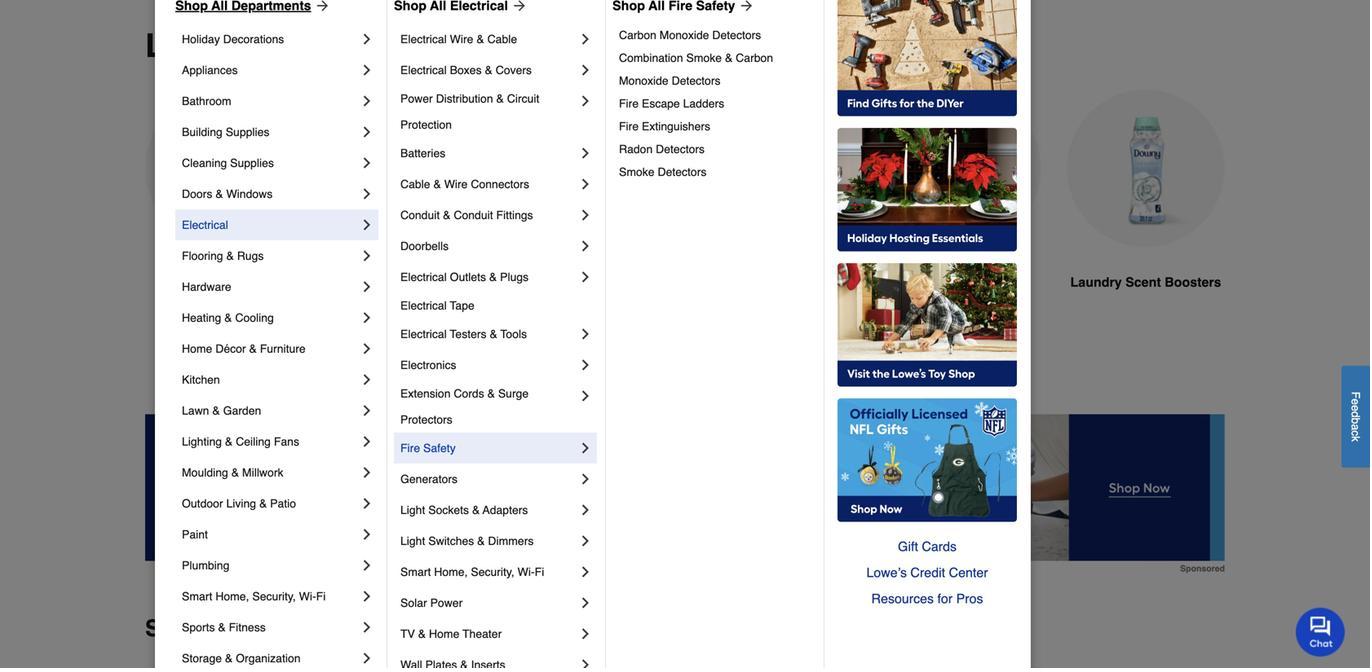 Task type: describe. For each thing, give the bounding box(es) containing it.
softeners
[[400, 275, 460, 290]]

conduit & conduit fittings link
[[401, 200, 578, 231]]

power distribution & circuit protection
[[401, 92, 543, 131]]

lawn
[[182, 405, 209, 418]]

gift cards link
[[838, 534, 1017, 560]]

orange box of tide washing machine cleaner. image
[[698, 90, 856, 247]]

machine
[[780, 275, 832, 290]]

detectors inside combination smoke & carbon monoxide detectors
[[672, 74, 721, 87]]

chevron right image for the left 'smart home, security, wi-fi' link
[[359, 589, 375, 605]]

monoxide inside combination smoke & carbon monoxide detectors
[[619, 74, 669, 87]]

sports & fitness link
[[182, 613, 359, 644]]

blue spray bottle of febreze fabric freshener. image
[[883, 90, 1041, 248]]

fi for the left 'smart home, security, wi-fi' link
[[316, 591, 326, 604]]

wi- for the right 'smart home, security, wi-fi' link
[[518, 566, 535, 579]]

gift
[[898, 540, 918, 555]]

chevron right image for doors & windows
[[359, 186, 375, 202]]

& up electrical boxes & covers link
[[477, 33, 484, 46]]

chevron right image for electrical wire & cable
[[578, 31, 594, 47]]

flooring & rugs link
[[182, 241, 359, 272]]

extension
[[401, 387, 451, 401]]

electrical boxes & covers link
[[401, 55, 578, 86]]

lighting
[[182, 436, 222, 449]]

solar
[[401, 597, 427, 610]]

chevron right image for light switches & dimmers link
[[578, 533, 594, 550]]

fire escape ladders link
[[619, 92, 812, 115]]

chevron right image for the hardware link
[[359, 279, 375, 295]]

safety
[[423, 442, 456, 455]]

electrical tape
[[401, 299, 475, 312]]

chevron right image for lighting & ceiling fans
[[359, 434, 375, 450]]

carbon monoxide detectors link
[[619, 24, 812, 46]]

carbon monoxide detectors
[[619, 29, 761, 42]]

& right lawn
[[212, 405, 220, 418]]

carbon inside carbon monoxide detectors link
[[619, 29, 657, 42]]

electronics link
[[401, 350, 578, 381]]

hardware link
[[182, 272, 359, 303]]

shop by brand
[[145, 616, 308, 642]]

& right the doors
[[216, 188, 223, 201]]

& left "cooling"
[[224, 312, 232, 325]]

security, for chevron right icon associated with the left 'smart home, security, wi-fi' link
[[252, 591, 296, 604]]

cleaning supplies link
[[182, 148, 359, 179]]

theater
[[463, 628, 502, 641]]

chevron right image for moulding & millwork link
[[359, 465, 375, 481]]

laundry for laundry scent boosters
[[1071, 275, 1122, 290]]

removers
[[607, 275, 670, 290]]

rugs
[[237, 250, 264, 263]]

living
[[226, 498, 256, 511]]

building supplies
[[182, 126, 270, 139]]

home inside "link"
[[182, 343, 212, 356]]

green container of gain laundry detergent. image
[[145, 90, 303, 247]]

plugs
[[500, 271, 529, 284]]

resources for pros
[[872, 592, 983, 607]]

laundry scent boosters
[[1071, 275, 1221, 290]]

tv & home theater
[[401, 628, 502, 641]]

fire escape ladders
[[619, 97, 724, 110]]

ladders
[[683, 97, 724, 110]]

chevron right image for home décor & furniture
[[359, 341, 375, 357]]

laundry scent boosters link
[[1067, 90, 1225, 332]]

& left tools on the left of the page
[[490, 328, 497, 341]]

bottle of downy laundry scent booster. image
[[1067, 90, 1225, 247]]

electrical for electrical
[[182, 219, 228, 232]]

carbon inside combination smoke & carbon monoxide detectors
[[736, 51, 773, 64]]

outdoor living & patio link
[[182, 489, 359, 520]]

chevron right image for electrical boxes & covers
[[578, 62, 594, 78]]

protectors
[[401, 414, 453, 427]]

chevron right image for generators
[[578, 471, 594, 488]]

doorbells link
[[401, 231, 578, 262]]

smoke detectors
[[619, 166, 707, 179]]

cleaning
[[182, 157, 227, 170]]

lawn & garden
[[182, 405, 261, 418]]

electrical outlets & plugs
[[401, 271, 529, 284]]

storage & organization link
[[182, 644, 359, 669]]

home, for the right 'smart home, security, wi-fi' link
[[434, 566, 468, 579]]

electrical for electrical tape
[[401, 299, 447, 312]]

chevron right image for flooring & rugs
[[359, 248, 375, 264]]

& right tv
[[418, 628, 426, 641]]

dimmers
[[488, 535, 534, 548]]

& right boxes
[[485, 64, 493, 77]]

radon detectors link
[[619, 138, 812, 161]]

chevron right image for batteries link
[[578, 145, 594, 162]]

blue bottle of downy fabric softener. image
[[330, 90, 488, 247]]

& left millwork
[[231, 467, 239, 480]]

generators
[[401, 473, 458, 486]]

& right sports at the bottom of page
[[218, 622, 226, 635]]

appliances
[[182, 64, 238, 77]]

white bottle of shout stain remover. image
[[514, 90, 672, 248]]

visit the lowe's toy shop. image
[[838, 263, 1017, 387]]

chevron right image for kitchen
[[359, 372, 375, 388]]

electrical wire & cable
[[401, 33, 517, 46]]

fi for the right 'smart home, security, wi-fi' link
[[535, 566, 544, 579]]

millwork
[[242, 467, 283, 480]]

outdoor
[[182, 498, 223, 511]]

officially licensed n f l gifts. shop now. image
[[838, 399, 1017, 523]]

heating & cooling
[[182, 312, 274, 325]]

electrical for electrical outlets & plugs
[[401, 271, 447, 284]]

chevron right image for sports & fitness link
[[359, 620, 375, 636]]

smoke inside combination smoke & carbon monoxide detectors
[[686, 51, 722, 64]]

fire extinguishers link
[[619, 115, 812, 138]]

appliances link
[[182, 55, 359, 86]]

moulding & millwork
[[182, 467, 283, 480]]

outlets
[[450, 271, 486, 284]]

hardware
[[182, 281, 231, 294]]

electronics
[[401, 359, 456, 372]]

fabric softeners link
[[330, 90, 488, 332]]

doorbells
[[401, 240, 449, 253]]

supplies for cleaning supplies
[[230, 157, 274, 170]]

chevron right image for solar power "link"
[[578, 595, 594, 612]]

& right sockets
[[472, 504, 480, 517]]

fabric fresheners link
[[883, 90, 1041, 332]]

d
[[1350, 412, 1363, 418]]

1 vertical spatial smart
[[182, 591, 212, 604]]

& inside power distribution & circuit protection
[[496, 92, 504, 105]]

chevron right image for plumbing link
[[359, 558, 375, 574]]

fire safety
[[401, 442, 456, 455]]

chevron right image for extension cords & surge protectors link
[[578, 388, 594, 405]]

extension cords & surge protectors
[[401, 387, 532, 427]]

paint
[[182, 529, 208, 542]]

cards
[[922, 540, 957, 555]]

chevron right image for light sockets & adapters link
[[578, 502, 594, 519]]

brand
[[242, 616, 308, 642]]

bathroom link
[[182, 86, 359, 117]]

f e e d b a c k button
[[1342, 366, 1370, 468]]

heating & cooling link
[[182, 303, 359, 334]]

sports
[[182, 622, 215, 635]]

surge
[[498, 387, 529, 401]]

fire for fire escape ladders
[[619, 97, 639, 110]]

pros
[[956, 592, 983, 607]]

fire for fire safety
[[401, 442, 420, 455]]

chevron right image for electrical outlets & plugs
[[578, 269, 594, 285]]

& down batteries
[[434, 178, 441, 191]]

lighting & ceiling fans link
[[182, 427, 359, 458]]

holiday decorations
[[182, 33, 284, 46]]

laundry for laundry stain removers
[[516, 275, 568, 290]]

chevron right image for building supplies
[[359, 124, 375, 140]]

combination smoke & carbon monoxide detectors
[[619, 51, 777, 87]]

chevron right image for cleaning supplies
[[359, 155, 375, 171]]

cable inside "link"
[[487, 33, 517, 46]]

light for light sockets & adapters
[[401, 504, 425, 517]]

& inside combination smoke & carbon monoxide detectors
[[725, 51, 733, 64]]

flooring & rugs
[[182, 250, 264, 263]]

wire inside "link"
[[450, 33, 473, 46]]

& left dimmers at left
[[477, 535, 485, 548]]

moulding & millwork link
[[182, 458, 359, 489]]



Task type: vqa. For each thing, say whether or not it's contained in the screenshot.
the Radon Detectors link
yes



Task type: locate. For each thing, give the bounding box(es) containing it.
laundry left stain
[[516, 275, 568, 290]]

1 fabric from the left
[[357, 275, 396, 290]]

electrical link
[[182, 210, 359, 241]]

home décor & furniture
[[182, 343, 306, 356]]

security, down plumbing link
[[252, 591, 296, 604]]

fi down plumbing link
[[316, 591, 326, 604]]

light inside light sockets & adapters link
[[401, 504, 425, 517]]

2 fabric from the left
[[905, 275, 944, 290]]

cable up covers
[[487, 33, 517, 46]]

0 vertical spatial home
[[182, 343, 212, 356]]

advertisement region
[[145, 415, 1225, 574]]

1 e from the top
[[1350, 399, 1363, 405]]

laundry
[[145, 27, 274, 64], [166, 275, 218, 290], [516, 275, 568, 290], [1071, 275, 1122, 290]]

chevron right image for electrical testers & tools
[[578, 326, 594, 343]]

testers
[[450, 328, 487, 341]]

fabric left softeners
[[357, 275, 396, 290]]

wi- down dimmers at left
[[518, 566, 535, 579]]

0 horizontal spatial smart home, security, wi-fi
[[182, 591, 326, 604]]

fabric softeners
[[357, 275, 460, 290]]

1 horizontal spatial arrow right image
[[508, 0, 528, 14]]

fabric left fresheners
[[905, 275, 944, 290]]

fire safety link
[[401, 433, 578, 464]]

laundry stain removers link
[[514, 90, 672, 332]]

electrical up electronics
[[401, 328, 447, 341]]

k
[[1350, 437, 1363, 442]]

batteries
[[401, 147, 446, 160]]

holiday
[[182, 33, 220, 46]]

laundry down "flooring"
[[166, 275, 218, 290]]

cable
[[487, 33, 517, 46], [401, 178, 430, 191]]

power inside power distribution & circuit protection
[[401, 92, 433, 105]]

1 arrow right image from the left
[[311, 0, 331, 14]]

detergent
[[221, 275, 282, 290]]

electrical up "flooring"
[[182, 219, 228, 232]]

radon detectors
[[619, 143, 705, 156]]

detectors down arrow right icon
[[712, 29, 761, 42]]

detectors down extinguishers
[[656, 143, 705, 156]]

laundry detergent
[[166, 275, 282, 290]]

chevron right image for electrical
[[359, 217, 375, 233]]

0 horizontal spatial security,
[[252, 591, 296, 604]]

e up the d
[[1350, 399, 1363, 405]]

chevron right image for conduit & conduit fittings
[[578, 207, 594, 224]]

detectors up 'ladders'
[[672, 74, 721, 87]]

2 vertical spatial fire
[[401, 442, 420, 455]]

0 vertical spatial smoke
[[686, 51, 722, 64]]

1 horizontal spatial smart home, security, wi-fi link
[[401, 557, 578, 588]]

tape
[[450, 299, 475, 312]]

laundry for laundry detergent
[[166, 275, 218, 290]]

garden
[[223, 405, 261, 418]]

electrical for electrical wire & cable
[[401, 33, 447, 46]]

fire left "safety"
[[401, 442, 420, 455]]

home décor & furniture link
[[182, 334, 359, 365]]

power inside "link"
[[430, 597, 463, 610]]

1 vertical spatial smart home, security, wi-fi
[[182, 591, 326, 604]]

laundry left scent
[[1071, 275, 1122, 290]]

0 horizontal spatial smoke
[[619, 166, 655, 179]]

smart up sports at the bottom of page
[[182, 591, 212, 604]]

power up protection
[[401, 92, 433, 105]]

radon
[[619, 143, 653, 156]]

detectors down radon detectors
[[658, 166, 707, 179]]

& left rugs in the left top of the page
[[226, 250, 234, 263]]

smart home, security, wi-fi up 'fitness'
[[182, 591, 326, 604]]

security, up solar power "link"
[[471, 566, 515, 579]]

1 vertical spatial security,
[[252, 591, 296, 604]]

storage
[[182, 653, 222, 666]]

smart home, security, wi-fi down light switches & dimmers
[[401, 566, 544, 579]]

0 horizontal spatial fi
[[316, 591, 326, 604]]

smoke down carbon monoxide detectors link
[[686, 51, 722, 64]]

electrical boxes & covers
[[401, 64, 532, 77]]

smart home, security, wi-fi link down light switches & dimmers
[[401, 557, 578, 588]]

& down carbon monoxide detectors link
[[725, 51, 733, 64]]

chevron right image for appliances "link" at the left top
[[359, 62, 375, 78]]

1 vertical spatial light
[[401, 535, 425, 548]]

home, for the left 'smart home, security, wi-fi' link
[[216, 591, 249, 604]]

chevron right image for doorbells
[[578, 238, 594, 255]]

electrical down "doorbells"
[[401, 271, 447, 284]]

chevron right image for lawn & garden
[[359, 403, 375, 419]]

& right storage
[[225, 653, 233, 666]]

arrow right image
[[311, 0, 331, 14], [508, 0, 528, 14]]

0 vertical spatial security,
[[471, 566, 515, 579]]

c
[[1350, 431, 1363, 437]]

plumbing link
[[182, 551, 359, 582]]

1 horizontal spatial smoke
[[686, 51, 722, 64]]

chevron right image for paint 'link'
[[359, 527, 375, 543]]

electrical outlets & plugs link
[[401, 262, 578, 293]]

resources for pros link
[[838, 586, 1017, 613]]

furniture
[[260, 343, 306, 356]]

& left circuit
[[496, 92, 504, 105]]

chevron right image
[[359, 31, 375, 47], [359, 62, 375, 78], [359, 93, 375, 109], [578, 145, 594, 162], [359, 279, 375, 295], [578, 357, 594, 374], [578, 388, 594, 405], [578, 440, 594, 457], [359, 465, 375, 481], [578, 502, 594, 519], [359, 527, 375, 543], [578, 533, 594, 550], [359, 558, 375, 574], [578, 564, 594, 581], [359, 589, 375, 605], [578, 595, 594, 612], [359, 620, 375, 636], [578, 657, 594, 669]]

light inside light switches & dimmers link
[[401, 535, 425, 548]]

fire for fire extinguishers
[[619, 120, 639, 133]]

0 vertical spatial cable
[[487, 33, 517, 46]]

1 light from the top
[[401, 504, 425, 517]]

conduit down cable & wire connectors
[[454, 209, 493, 222]]

1 vertical spatial smoke
[[619, 166, 655, 179]]

washing machine cleaners link
[[698, 90, 856, 351]]

carbon up 'combination'
[[619, 29, 657, 42]]

2 arrow right image from the left
[[508, 0, 528, 14]]

1 vertical spatial carbon
[[736, 51, 773, 64]]

1 vertical spatial wire
[[444, 178, 468, 191]]

1 vertical spatial supplies
[[226, 126, 270, 139]]

smart home, security, wi-fi link up brand
[[182, 582, 359, 613]]

& down cable & wire connectors
[[443, 209, 451, 222]]

sports & fitness
[[182, 622, 266, 635]]

fire up radon
[[619, 120, 639, 133]]

arrow right image up electrical wire & cable "link"
[[508, 0, 528, 14]]

1 vertical spatial home,
[[216, 591, 249, 604]]

electrical inside "link"
[[401, 33, 447, 46]]

fi up solar power "link"
[[535, 566, 544, 579]]

home, down switches
[[434, 566, 468, 579]]

monoxide down 'combination'
[[619, 74, 669, 87]]

1 horizontal spatial security,
[[471, 566, 515, 579]]

wire up boxes
[[450, 33, 473, 46]]

wire up conduit & conduit fittings
[[444, 178, 468, 191]]

chevron right image for the right 'smart home, security, wi-fi' link
[[578, 564, 594, 581]]

1 horizontal spatial cable
[[487, 33, 517, 46]]

chevron right image for cable & wire connectors
[[578, 176, 594, 193]]

chevron right image for heating & cooling
[[359, 310, 375, 326]]

2 conduit from the left
[[454, 209, 493, 222]]

lowe's
[[867, 566, 907, 581]]

distribution
[[436, 92, 493, 105]]

0 vertical spatial smart home, security, wi-fi
[[401, 566, 544, 579]]

1 horizontal spatial fabric
[[905, 275, 944, 290]]

batteries link
[[401, 138, 578, 169]]

sockets
[[428, 504, 469, 517]]

light switches & dimmers link
[[401, 526, 578, 557]]

bathroom
[[182, 95, 231, 108]]

chevron right image
[[578, 31, 594, 47], [578, 62, 594, 78], [578, 93, 594, 109], [359, 124, 375, 140], [359, 155, 375, 171], [578, 176, 594, 193], [359, 186, 375, 202], [578, 207, 594, 224], [359, 217, 375, 233], [578, 238, 594, 255], [359, 248, 375, 264], [578, 269, 594, 285], [359, 310, 375, 326], [578, 326, 594, 343], [359, 341, 375, 357], [359, 372, 375, 388], [359, 403, 375, 419], [359, 434, 375, 450], [578, 471, 594, 488], [359, 496, 375, 512], [578, 626, 594, 643], [359, 651, 375, 667]]

find gifts for the diyer. image
[[838, 0, 1017, 117]]

fire extinguishers
[[619, 120, 711, 133]]

doors & windows
[[182, 188, 273, 201]]

washing machine cleaners
[[722, 275, 832, 310]]

holiday decorations link
[[182, 24, 359, 55]]

1 vertical spatial monoxide
[[619, 74, 669, 87]]

fitness
[[229, 622, 266, 635]]

chevron right image for holiday decorations link
[[359, 31, 375, 47]]

1 horizontal spatial conduit
[[454, 209, 493, 222]]

0 vertical spatial fire
[[619, 97, 639, 110]]

moulding
[[182, 467, 228, 480]]

electrical for electrical testers & tools
[[401, 328, 447, 341]]

0 vertical spatial fi
[[535, 566, 544, 579]]

smart home, security, wi-fi for the right 'smart home, security, wi-fi' link
[[401, 566, 544, 579]]

e up b
[[1350, 405, 1363, 412]]

laundry detergent link
[[145, 90, 303, 332]]

carbon down carbon monoxide detectors link
[[736, 51, 773, 64]]

extension cords & surge protectors link
[[401, 381, 578, 433]]

& left patio
[[259, 498, 267, 511]]

0 horizontal spatial conduit
[[401, 209, 440, 222]]

1 conduit from the left
[[401, 209, 440, 222]]

cable & wire connectors link
[[401, 169, 578, 200]]

0 horizontal spatial home
[[182, 343, 212, 356]]

patio
[[270, 498, 296, 511]]

for
[[938, 592, 953, 607]]

chevron right image for electronics link
[[578, 357, 594, 374]]

smoke down radon
[[619, 166, 655, 179]]

1 horizontal spatial fi
[[535, 566, 544, 579]]

electrical for electrical boxes & covers
[[401, 64, 447, 77]]

chevron right image for power distribution & circuit protection
[[578, 93, 594, 109]]

home, up sports & fitness
[[216, 591, 249, 604]]

1 horizontal spatial smart
[[401, 566, 431, 579]]

cable down batteries
[[401, 178, 430, 191]]

shop
[[145, 616, 202, 642]]

1 vertical spatial cable
[[401, 178, 430, 191]]

home up kitchen
[[182, 343, 212, 356]]

home,
[[434, 566, 468, 579], [216, 591, 249, 604]]

conduit
[[401, 209, 440, 222], [454, 209, 493, 222]]

protection
[[401, 118, 452, 131]]

1 horizontal spatial wi-
[[518, 566, 535, 579]]

0 horizontal spatial smart
[[182, 591, 212, 604]]

electrical left boxes
[[401, 64, 447, 77]]

adapters
[[483, 504, 528, 517]]

smart up the solar
[[401, 566, 431, 579]]

1 vertical spatial wi-
[[299, 591, 316, 604]]

1 vertical spatial fi
[[316, 591, 326, 604]]

kitchen link
[[182, 365, 359, 396]]

smoke detectors link
[[619, 161, 812, 184]]

holiday hosting essentials. image
[[838, 128, 1017, 252]]

1 horizontal spatial smart home, security, wi-fi
[[401, 566, 544, 579]]

1 horizontal spatial carbon
[[736, 51, 773, 64]]

carbon
[[619, 29, 657, 42], [736, 51, 773, 64]]

light left switches
[[401, 535, 425, 548]]

0 horizontal spatial cable
[[401, 178, 430, 191]]

wi- up brand
[[299, 591, 316, 604]]

stain
[[571, 275, 603, 290]]

smart home, security, wi-fi for the left 'smart home, security, wi-fi' link
[[182, 591, 326, 604]]

& left plugs
[[489, 271, 497, 284]]

boxes
[[450, 64, 482, 77]]

building
[[182, 126, 223, 139]]

electrical down softeners
[[401, 299, 447, 312]]

gift cards
[[898, 540, 957, 555]]

security, for chevron right icon related to the right 'smart home, security, wi-fi' link
[[471, 566, 515, 579]]

arrow right image up laundry supplies
[[311, 0, 331, 14]]

lowe's credit center
[[867, 566, 988, 581]]

chevron right image for fire safety link
[[578, 440, 594, 457]]

0 horizontal spatial carbon
[[619, 29, 657, 42]]

0 horizontal spatial arrow right image
[[311, 0, 331, 14]]

& right décor at the left bottom of the page
[[249, 343, 257, 356]]

& inside "extension cords & surge protectors"
[[487, 387, 495, 401]]

fire left escape
[[619, 97, 639, 110]]

supplies for building supplies
[[226, 126, 270, 139]]

1 vertical spatial home
[[429, 628, 460, 641]]

power up tv & home theater
[[430, 597, 463, 610]]

tools
[[500, 328, 527, 341]]

fabric for fabric softeners
[[357, 275, 396, 290]]

conduit up "doorbells"
[[401, 209, 440, 222]]

0 horizontal spatial smart home, security, wi-fi link
[[182, 582, 359, 613]]

1 vertical spatial fire
[[619, 120, 639, 133]]

fans
[[274, 436, 299, 449]]

light for light switches & dimmers
[[401, 535, 425, 548]]

flooring
[[182, 250, 223, 263]]

0 vertical spatial supplies
[[283, 27, 419, 64]]

light
[[401, 504, 425, 517], [401, 535, 425, 548]]

combination smoke & carbon monoxide detectors link
[[619, 46, 812, 92]]

2 vertical spatial supplies
[[230, 157, 274, 170]]

2 light from the top
[[401, 535, 425, 548]]

scent
[[1126, 275, 1161, 290]]

chevron right image for bathroom link
[[359, 93, 375, 109]]

home
[[182, 343, 212, 356], [429, 628, 460, 641]]

home down solar power
[[429, 628, 460, 641]]

chevron right image for storage & organization
[[359, 651, 375, 667]]

0 vertical spatial wire
[[450, 33, 473, 46]]

& left ceiling
[[225, 436, 233, 449]]

0 vertical spatial home,
[[434, 566, 468, 579]]

monoxide up combination smoke & carbon monoxide detectors
[[660, 29, 709, 42]]

detectors inside 'link'
[[656, 143, 705, 156]]

0 vertical spatial carbon
[[619, 29, 657, 42]]

0 vertical spatial light
[[401, 504, 425, 517]]

storage & organization
[[182, 653, 301, 666]]

fire
[[619, 97, 639, 110], [619, 120, 639, 133], [401, 442, 420, 455]]

0 horizontal spatial wi-
[[299, 591, 316, 604]]

fresheners
[[948, 275, 1018, 290]]

0 horizontal spatial home,
[[216, 591, 249, 604]]

circuit
[[507, 92, 540, 105]]

0 vertical spatial power
[[401, 92, 433, 105]]

fabric
[[357, 275, 396, 290], [905, 275, 944, 290]]

1 vertical spatial power
[[430, 597, 463, 610]]

chat invite button image
[[1296, 608, 1346, 658]]

light sockets & adapters link
[[401, 495, 578, 526]]

0 horizontal spatial fabric
[[357, 275, 396, 290]]

0 vertical spatial monoxide
[[660, 29, 709, 42]]

arrow right image
[[735, 0, 755, 14]]

chevron right image for outdoor living & patio
[[359, 496, 375, 512]]

1 horizontal spatial home,
[[434, 566, 468, 579]]

0 vertical spatial smart
[[401, 566, 431, 579]]

fi
[[535, 566, 544, 579], [316, 591, 326, 604]]

2 e from the top
[[1350, 405, 1363, 412]]

lawn & garden link
[[182, 396, 359, 427]]

light down generators
[[401, 504, 425, 517]]

laundry up bathroom
[[145, 27, 274, 64]]

fabric for fabric fresheners
[[905, 275, 944, 290]]

generators link
[[401, 464, 578, 495]]

by
[[209, 616, 235, 642]]

0 vertical spatial wi-
[[518, 566, 535, 579]]

chevron right image for tv & home theater
[[578, 626, 594, 643]]

ceiling
[[236, 436, 271, 449]]

& right cords
[[487, 387, 495, 401]]

electrical up electrical boxes & covers at top
[[401, 33, 447, 46]]

building supplies link
[[182, 117, 359, 148]]

1 horizontal spatial home
[[429, 628, 460, 641]]

wi- for the left 'smart home, security, wi-fi' link
[[299, 591, 316, 604]]

cords
[[454, 387, 484, 401]]

laundry inside 'link'
[[516, 275, 568, 290]]

electrical wire & cable link
[[401, 24, 578, 55]]



